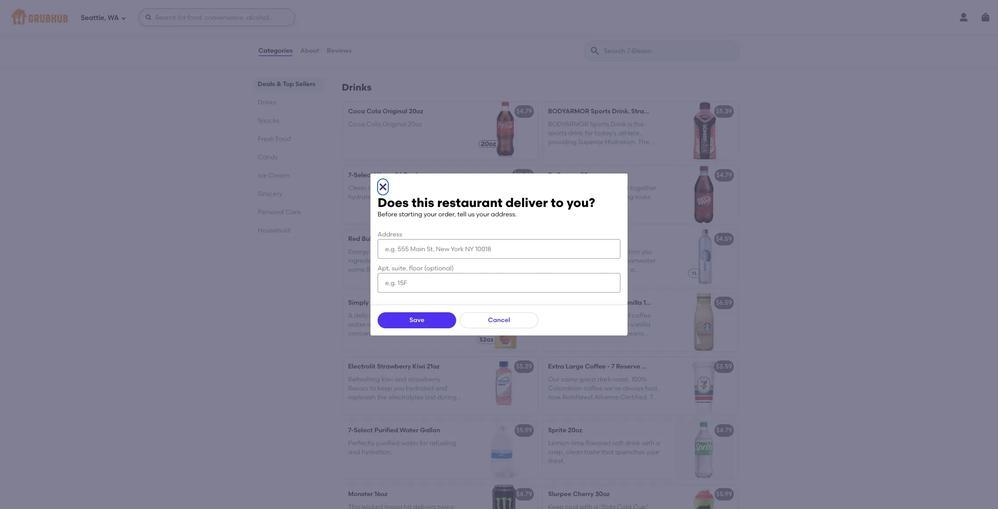 Task type: locate. For each thing, give the bounding box(es) containing it.
vitamins,
[[393, 266, 421, 274]]

you
[[567, 248, 578, 256], [642, 248, 653, 256], [394, 385, 405, 393]]

you up "feel."
[[567, 248, 578, 256]]

1 vertical spatial can
[[549, 257, 560, 265]]

sprite 20oz
[[549, 427, 583, 435]]

crisp inside purity you can taste; hydration you can feel. vapor distilled smartwater with added electrolytes for a distinctive pure and crisp taste.
[[610, 275, 624, 283]]

0 vertical spatial coca cola original 20oz
[[348, 108, 424, 115]]

1 horizontal spatial can
[[580, 248, 591, 256]]

and down the 'that's'
[[439, 43, 452, 51]]

1 horizontal spatial refreshing
[[604, 193, 634, 201]]

flavors up replenish
[[348, 385, 368, 393]]

strawberry
[[632, 108, 666, 115], [377, 363, 411, 371]]

flavors up pefectly
[[583, 184, 603, 192]]

hydrated down strawberry on the left of the page
[[406, 385, 434, 393]]

with up distinctive
[[549, 266, 561, 274]]

a up the mixed
[[576, 312, 580, 320]]

can down purity
[[549, 257, 560, 265]]

to inside does this restaurant deliver to you? before starting your order, tell us your address.
[[551, 195, 564, 210]]

form
[[556, 193, 570, 201]]

1 horizontal spatial smartwater
[[620, 257, 656, 265]]

for
[[621, 266, 629, 274], [420, 440, 428, 447]]

0 vertical spatial original
[[383, 108, 408, 115]]

(optional)
[[425, 265, 454, 272]]

of left the 23
[[567, 184, 573, 192]]

fun
[[348, 43, 358, 51]]

soft
[[613, 440, 624, 447]]

1 vertical spatial 7-
[[348, 427, 354, 435]]

taste.
[[626, 275, 643, 283]]

pepper
[[557, 172, 579, 179]]

1 vertical spatial drinks
[[258, 99, 277, 106]]

ice cream
[[258, 172, 290, 180]]

and up 'all'
[[368, 184, 380, 192]]

0 vertical spatial drink
[[371, 248, 386, 256]]

0 horizontal spatial hydrated
[[348, 193, 376, 201]]

a down different
[[395, 43, 399, 51]]

e,g. 555 Main St, New York NY 10018 search field
[[378, 239, 621, 259]]

0 vertical spatial electrolytes
[[584, 266, 620, 274]]

7- for 7-select purified water gallon
[[348, 427, 354, 435]]

1 vertical spatial cola
[[367, 120, 381, 128]]

sprite
[[549, 427, 567, 435]]

crisp down different
[[400, 43, 415, 51]]

and down perfectly
[[348, 449, 360, 456]]

extra large coffee - 7 reserve colombian 24oz
[[549, 363, 692, 371]]

grocery
[[258, 190, 283, 198]]

crisp left taste.
[[610, 275, 624, 283]]

us
[[468, 211, 475, 219]]

flavors inside the refreshing kiwi and strawberry flavors to keep you hydrated and replenish the electrolytes lost during exercise.
[[348, 385, 368, 393]]

and right the 'pure' on the right bottom of page
[[596, 275, 608, 283]]

your right quenches
[[647, 449, 660, 456]]

0 vertical spatial crisp
[[400, 43, 415, 51]]

water down a
[[348, 321, 366, 329]]

$5.29
[[516, 363, 532, 371]]

married
[[605, 184, 629, 192]]

2 horizontal spatial of
[[625, 312, 631, 320]]

1 horizontal spatial your
[[477, 211, 490, 219]]

top
[[283, 80, 294, 88]]

quenches
[[616, 449, 645, 456]]

hydrated inside clean and refreshing water to stay hydrated all day.
[[348, 193, 376, 201]]

restaurant
[[438, 195, 503, 210]]

2 horizontal spatial your
[[647, 449, 660, 456]]

of
[[567, 184, 573, 192], [384, 257, 390, 265], [625, 312, 631, 320]]

2 vertical spatial of
[[625, 312, 631, 320]]

for up taste.
[[621, 266, 629, 274]]

personal
[[258, 209, 284, 216]]

0 horizontal spatial water
[[375, 172, 393, 179]]

0 vertical spatial water
[[375, 172, 393, 179]]

hydrated
[[348, 193, 376, 201], [406, 385, 434, 393]]

1 vertical spatial for
[[420, 440, 428, 447]]

concentrate.
[[348, 330, 388, 338]]

funyuns® onion flavored rings are a deliciously different snack that's fun to eat, with a crisp texture and zesty onion flavor button
[[343, 6, 538, 64]]

7- up perfectly
[[348, 427, 354, 435]]

flavored
[[586, 440, 611, 447]]

crisp,
[[549, 449, 565, 456]]

select up perfectly
[[354, 427, 373, 435]]

1 vertical spatial drink
[[626, 440, 641, 447]]

water left 24
[[375, 172, 393, 179]]

taurine,
[[420, 257, 444, 265]]

from right the not
[[438, 321, 452, 329]]

onion
[[365, 52, 382, 60]]

are
[[449, 25, 459, 32]]

taste
[[585, 449, 600, 456]]

0 vertical spatial select
[[354, 172, 373, 179]]

$9.59
[[517, 299, 532, 307]]

you right keep
[[394, 385, 405, 393]]

1 vertical spatial water
[[400, 427, 419, 435]]

water up the perfectly purified water for refueling and hydration.
[[400, 427, 419, 435]]

a left rich
[[570, 339, 574, 347]]

electrolytes down distilled at the bottom
[[584, 266, 620, 274]]

your down 'this'
[[424, 211, 437, 219]]

you?
[[567, 195, 596, 210]]

a down the 23
[[572, 193, 576, 201]]

and inside purity you can taste; hydration you can feel. vapor distilled smartwater with added electrolytes for a distinctive pure and crisp taste.
[[596, 275, 608, 283]]

0 horizontal spatial crisp
[[400, 43, 415, 51]]

1 vertical spatial coca
[[348, 120, 365, 128]]

svg image
[[145, 14, 152, 21]]

1 vertical spatial water
[[348, 321, 366, 329]]

smartwater inside purity you can taste; hydration you can feel. vapor distilled smartwater with added electrolytes for a distinctive pure and crisp taste.
[[620, 257, 656, 265]]

drink inside energy drink containing highly quality ingredients of caffeine, taurine, some b-group vitamins, and sugars.
[[371, 248, 386, 256]]

$3.59
[[716, 363, 733, 371]]

2 select from the top
[[354, 427, 373, 435]]

1 vertical spatial hydrated
[[406, 385, 434, 393]]

select up clean
[[354, 172, 373, 179]]

colombian
[[642, 363, 676, 371]]

dr
[[549, 172, 556, 179]]

for down gallon
[[420, 440, 428, 447]]

$5.99 for sprite
[[517, 427, 532, 435]]

feel.
[[562, 257, 574, 265]]

personal care tab
[[258, 208, 321, 217]]

1 vertical spatial coca cola original 20oz
[[348, 120, 422, 128]]

electrolytes down keep
[[389, 394, 424, 402]]

0 vertical spatial of
[[567, 184, 573, 192]]

1 vertical spatial crisp
[[610, 275, 624, 283]]

food
[[276, 135, 291, 143]]

refreshing down married
[[604, 193, 634, 201]]

a up taste.
[[631, 266, 635, 274]]

of inside the blend of 23 flavors married together to form a pefectly refreshing soda.
[[567, 184, 573, 192]]

extra large coffee - 7 reserve colombian 24oz image
[[671, 357, 738, 416]]

52oz
[[414, 299, 428, 307]]

1 vertical spatial smartwater
[[620, 257, 656, 265]]

beverage.
[[549, 348, 579, 356]]

and inside funyuns® onion flavored rings are a deliciously different snack that's fun to eat, with a crisp texture and zesty onion flavor
[[439, 43, 452, 51]]

0 horizontal spatial flavors
[[348, 385, 368, 393]]

reviews
[[327, 47, 352, 54]]

address.
[[491, 211, 517, 219]]

for inside purity you can taste; hydration you can feel. vapor distilled smartwater with added electrolytes for a distinctive pure and crisp taste.
[[621, 266, 629, 274]]

1 horizontal spatial crisp
[[610, 275, 624, 283]]

1 horizontal spatial drink
[[626, 440, 641, 447]]

1 vertical spatial strawberry
[[377, 363, 411, 371]]

and up the during
[[435, 385, 448, 393]]

0 vertical spatial refreshing
[[382, 184, 412, 192]]

a delicious orange juice free from water or preservtives and not from concentrate.
[[348, 312, 452, 338]]

your inside the lemon-lime flavored soft drink with a crisp, clean taste that quenches your thirst.
[[647, 449, 660, 456]]

0 vertical spatial 7-
[[348, 172, 354, 179]]

2 horizontal spatial svg image
[[981, 12, 992, 23]]

$4.79 for lemon-lime flavored soft drink with a crisp, clean taste that quenches your thirst.
[[717, 427, 733, 435]]

electrolit
[[348, 363, 376, 371]]

0 vertical spatial coca
[[348, 108, 365, 115]]

and down finest
[[588, 339, 601, 347]]

2 vertical spatial $5.99
[[717, 491, 733, 499]]

1 horizontal spatial svg image
[[378, 182, 389, 192]]

hydration.
[[362, 449, 393, 456]]

floor
[[409, 265, 423, 272]]

7
[[612, 363, 615, 371]]

$5.39
[[717, 108, 733, 115]]

0 vertical spatial water
[[413, 184, 431, 192]]

your right us
[[477, 211, 490, 219]]

1 horizontal spatial of
[[567, 184, 573, 192]]

0 vertical spatial flavors
[[583, 184, 603, 192]]

crisp
[[400, 43, 415, 51], [610, 275, 624, 283]]

a right soft at bottom right
[[656, 440, 660, 447]]

of up apt,
[[384, 257, 390, 265]]

smartwater up purity
[[549, 236, 585, 243]]

7- for 7-select water 24 pack
[[348, 172, 354, 179]]

svg image
[[981, 12, 992, 23], [121, 15, 126, 21], [378, 182, 389, 192]]

1 vertical spatial $5.99
[[517, 427, 532, 435]]

and inside clean and refreshing water to stay hydrated all day.
[[368, 184, 380, 192]]

funyuns onion flavored rings 6oz image
[[471, 6, 538, 64]]

with up flavor
[[381, 43, 393, 51]]

drinks
[[342, 82, 372, 93], [258, 99, 277, 106]]

rings
[[431, 25, 447, 32]]

0 vertical spatial drinks
[[342, 82, 372, 93]]

select for purified
[[354, 427, 373, 435]]

0 vertical spatial strawberry
[[632, 108, 666, 115]]

smartwater 1l
[[549, 236, 593, 243]]

blend
[[606, 312, 623, 320]]

0 vertical spatial hydrated
[[348, 193, 376, 201]]

you right hydration
[[642, 248, 653, 256]]

0 vertical spatial $5.99
[[517, 236, 532, 243]]

0 horizontal spatial of
[[384, 257, 390, 265]]

categories button
[[258, 35, 293, 67]]

smartwater 1l image
[[671, 230, 738, 288]]

flavored
[[403, 25, 429, 32]]

1 horizontal spatial flavors
[[583, 184, 603, 192]]

0 horizontal spatial drinks
[[258, 99, 277, 106]]

1 vertical spatial flavors
[[348, 385, 368, 393]]

7- up clean
[[348, 172, 354, 179]]

water inside the perfectly purified water for refueling and hydration.
[[401, 440, 419, 447]]

1 coca cola original 20oz from the top
[[348, 108, 424, 115]]

0 horizontal spatial for
[[420, 440, 428, 447]]

2 vertical spatial water
[[401, 440, 419, 447]]

2 coca from the top
[[348, 120, 365, 128]]

to inside clean and refreshing water to stay hydrated all day.
[[432, 184, 439, 192]]

hydration
[[611, 248, 640, 256]]

a inside the blend of 23 flavors married together to form a pefectly refreshing soda.
[[572, 193, 576, 201]]

snacks
[[258, 117, 280, 125]]

1 horizontal spatial strawberry
[[632, 108, 666, 115]]

and inside energy drink containing highly quality ingredients of caffeine, taurine, some b-group vitamins, and sugars.
[[422, 266, 434, 274]]

select for water
[[354, 172, 373, 179]]

1 select from the top
[[354, 172, 373, 179]]

main navigation navigation
[[0, 0, 999, 35]]

caffeine,
[[391, 257, 419, 265]]

with inside the lemon-lime flavored soft drink with a crisp, clean taste that quenches your thirst.
[[642, 440, 655, 447]]

24oz
[[678, 363, 692, 371]]

12oz
[[375, 236, 388, 243]]

0 horizontal spatial svg image
[[121, 15, 126, 21]]

b-
[[367, 266, 373, 274]]

0 horizontal spatial drink
[[371, 248, 386, 256]]

1 vertical spatial original
[[383, 120, 407, 128]]

coca cola original 20oz image
[[471, 102, 538, 160]]

save
[[410, 317, 425, 324]]

24
[[395, 172, 402, 179]]

fresh food
[[258, 135, 291, 143]]

refreshing up day.
[[382, 184, 412, 192]]

with up quenches
[[642, 440, 655, 447]]

of up divine at the bottom of the page
[[625, 312, 631, 320]]

water up 'this'
[[413, 184, 431, 192]]

0 vertical spatial can
[[580, 248, 591, 256]]

water
[[413, 184, 431, 192], [348, 321, 366, 329], [401, 440, 419, 447]]

0 vertical spatial for
[[621, 266, 629, 274]]

luscious
[[637, 339, 661, 347]]

a inside purity you can taste; hydration you can feel. vapor distilled smartwater with added electrolytes for a distinctive pure and crisp taste.
[[631, 266, 635, 274]]

monster
[[348, 491, 373, 499]]

0 horizontal spatial refreshing
[[382, 184, 412, 192]]

hydrated down clean
[[348, 193, 376, 201]]

1 vertical spatial refreshing
[[604, 193, 634, 201]]

of inside discover a creamy blend of coffee and milk, mixed with divine vanilla flavor. the finest arabica beans create a rich and undeniably luscious beverage.
[[625, 312, 631, 320]]

strawberry right drink,
[[632, 108, 666, 115]]

2 7- from the top
[[348, 427, 354, 435]]

water down 7-select purified water gallon
[[401, 440, 419, 447]]

red
[[348, 236, 360, 243]]

1 vertical spatial of
[[384, 257, 390, 265]]

sprite 20oz image
[[671, 421, 738, 479]]

coffee
[[585, 363, 606, 371]]

drinks down deals
[[258, 99, 277, 106]]

drinks down zesty
[[342, 82, 372, 93]]

$5.99 for smartwater
[[517, 236, 532, 243]]

smartwater down hydration
[[620, 257, 656, 265]]

from up the not
[[435, 312, 449, 320]]

strawberry up kiwi
[[377, 363, 411, 371]]

funyuns® onion flavored rings are a deliciously different snack that's fun to eat, with a crisp texture and zesty onion flavor
[[348, 25, 459, 60]]

slurpee cherry 30oz image
[[671, 485, 738, 510]]

1 7- from the top
[[348, 172, 354, 179]]

0 vertical spatial from
[[435, 312, 449, 320]]

create
[[549, 339, 568, 347]]

frappuccino
[[581, 299, 620, 307]]

water inside a delicious orange juice free from water or preservtives and not from concentrate.
[[348, 321, 366, 329]]

drink up quenches
[[626, 440, 641, 447]]

and
[[439, 43, 452, 51], [368, 184, 380, 192], [422, 266, 434, 274], [596, 275, 608, 283], [413, 321, 425, 329], [549, 321, 561, 329], [588, 339, 601, 347], [395, 376, 407, 384], [435, 385, 448, 393], [348, 449, 360, 456]]

lemon-
[[549, 440, 572, 447]]

electrolytes inside purity you can taste; hydration you can feel. vapor distilled smartwater with added electrolytes for a distinctive pure and crisp taste.
[[584, 266, 620, 274]]

ice cream tab
[[258, 171, 321, 180]]

1 vertical spatial select
[[354, 427, 373, 435]]

flavor
[[383, 52, 401, 60]]

0 horizontal spatial smartwater
[[549, 236, 585, 243]]

1 vertical spatial electrolytes
[[389, 394, 424, 402]]

snacks tab
[[258, 116, 321, 126]]

monster 16oz image
[[471, 485, 538, 510]]

and down taurine,
[[422, 266, 434, 274]]

1 horizontal spatial for
[[621, 266, 629, 274]]

and down "juice"
[[413, 321, 425, 329]]

fresh food tab
[[258, 134, 321, 144]]

milk,
[[562, 321, 576, 329]]

blend
[[549, 184, 566, 192]]

tell
[[458, 211, 467, 219]]

cream
[[269, 172, 290, 180]]

deliver
[[506, 195, 548, 210]]

can up vapor
[[580, 248, 591, 256]]

with up arabica
[[597, 321, 610, 329]]

drink down the '12oz'
[[371, 248, 386, 256]]

1 horizontal spatial hydrated
[[406, 385, 434, 393]]

0 horizontal spatial electrolytes
[[389, 394, 424, 402]]

0 horizontal spatial you
[[394, 385, 405, 393]]

refreshing inside clean and refreshing water to stay hydrated all day.
[[382, 184, 412, 192]]

0 vertical spatial smartwater
[[549, 236, 585, 243]]

to inside the refreshing kiwi and strawberry flavors to keep you hydrated and replenish the electrolytes lost during exercise.
[[370, 385, 376, 393]]

taste;
[[593, 248, 610, 256]]

1 horizontal spatial electrolytes
[[584, 266, 620, 274]]

magnifying glass icon image
[[590, 46, 601, 56]]



Task type: describe. For each thing, give the bounding box(es) containing it.
pure
[[581, 275, 595, 283]]

2 horizontal spatial you
[[642, 248, 653, 256]]

or
[[367, 321, 374, 329]]

added
[[563, 266, 583, 274]]

and right kiwi
[[395, 376, 407, 384]]

perfectly purified water for refueling and hydration.
[[348, 440, 456, 456]]

save button
[[378, 313, 457, 329]]

energy
[[348, 248, 369, 256]]

with inside funyuns® onion flavored rings are a deliciously different snack that's fun to eat, with a crisp texture and zesty onion flavor
[[381, 43, 393, 51]]

orange
[[370, 299, 394, 307]]

does this restaurant deliver to you? before starting your order, tell us your address.
[[378, 195, 596, 219]]

1 coca from the top
[[348, 108, 365, 115]]

care
[[286, 209, 301, 216]]

mixed
[[577, 321, 596, 329]]

does
[[378, 195, 409, 210]]

and up flavor.
[[549, 321, 561, 329]]

bodyarmor sports drink, strawberry banana 28oz image
[[671, 102, 738, 160]]

pack
[[404, 172, 419, 179]]

7-select water 24 pack image
[[471, 166, 538, 224]]

stay
[[440, 184, 453, 192]]

your for does
[[477, 211, 490, 219]]

16oz
[[375, 491, 388, 499]]

the
[[377, 394, 387, 402]]

water inside clean and refreshing water to stay hydrated all day.
[[413, 184, 431, 192]]

dr pepper 20oz
[[549, 172, 595, 179]]

coffee
[[632, 312, 652, 320]]

different
[[387, 34, 413, 42]]

for inside the perfectly purified water for refueling and hydration.
[[420, 440, 428, 447]]

with inside discover a creamy blend of coffee and milk, mixed with divine vanilla flavor. the finest arabica beans create a rich and undeniably luscious beverage.
[[597, 321, 610, 329]]

group
[[373, 266, 391, 274]]

1 horizontal spatial you
[[567, 248, 578, 256]]

refreshing inside the blend of 23 flavors married together to form a pefectly refreshing soda.
[[604, 193, 634, 201]]

seattle, wa
[[81, 14, 119, 22]]

discover a creamy blend of coffee and milk, mixed with divine vanilla flavor. the finest arabica beans create a rich and undeniably luscious beverage.
[[549, 312, 661, 356]]

refreshing
[[348, 376, 380, 384]]

purity you can taste; hydration you can feel. vapor distilled smartwater with added electrolytes for a distinctive pure and crisp taste.
[[549, 248, 656, 283]]

candy
[[258, 154, 279, 161]]

to inside the blend of 23 flavors married together to form a pefectly refreshing soda.
[[549, 193, 555, 201]]

1 vertical spatial from
[[438, 321, 452, 329]]

a up "fun"
[[348, 34, 353, 42]]

of inside energy drink containing highly quality ingredients of caffeine, taurine, some b-group vitamins, and sugars.
[[384, 257, 390, 265]]

a inside the lemon-lime flavored soft drink with a crisp, clean taste that quenches your thirst.
[[656, 440, 660, 447]]

electrolit strawberry kiwi 21oz image
[[471, 357, 538, 416]]

a
[[348, 312, 353, 320]]

that
[[602, 449, 614, 456]]

clean
[[348, 184, 367, 192]]

wa
[[108, 14, 119, 22]]

0 horizontal spatial your
[[424, 211, 437, 219]]

starting
[[399, 211, 423, 219]]

large
[[566, 363, 584, 371]]

pefectly
[[578, 193, 602, 201]]

discover
[[549, 312, 574, 320]]

lost
[[425, 394, 436, 402]]

red bull 12oz
[[348, 236, 388, 243]]

that's
[[434, 34, 451, 42]]

apt, suite, floor (optional)
[[378, 265, 454, 272]]

day.
[[386, 193, 399, 201]]

1l
[[587, 236, 593, 243]]

-
[[608, 363, 610, 371]]

preservtives
[[375, 321, 411, 329]]

7-select purified water gallon
[[348, 427, 441, 435]]

$4.59
[[716, 236, 733, 243]]

fresh
[[258, 135, 274, 143]]

simply orange juice 52oz image
[[471, 294, 538, 352]]

reserve
[[617, 363, 641, 371]]

sugars.
[[436, 266, 458, 274]]

crisp inside funyuns® onion flavored rings are a deliciously different snack that's fun to eat, with a crisp texture and zesty onion flavor
[[400, 43, 415, 51]]

starbucks frappuccino vanilla 13.7oz image
[[671, 294, 738, 352]]

2 coca cola original 20oz from the top
[[348, 120, 422, 128]]

and inside a delicious orange juice free from water or preservtives and not from concentrate.
[[413, 321, 425, 329]]

vanilla
[[621, 299, 642, 307]]

household tab
[[258, 226, 321, 235]]

starbucks
[[549, 299, 580, 307]]

your for lemon-
[[647, 449, 660, 456]]

drinks tab
[[258, 98, 321, 107]]

ice
[[258, 172, 267, 180]]

containing
[[387, 248, 420, 256]]

$4.79 for coca cola original 20oz
[[517, 108, 532, 115]]

juice
[[406, 312, 420, 320]]

reviews button
[[327, 35, 352, 67]]

vapor
[[576, 257, 594, 265]]

bull
[[362, 236, 373, 243]]

7-select water 24 pack
[[348, 172, 419, 179]]

address
[[378, 231, 402, 238]]

quality
[[441, 248, 462, 256]]

deals & top sellers tab
[[258, 80, 321, 89]]

red bull 12oz image
[[471, 230, 538, 288]]

simply orange juice 52oz
[[348, 299, 428, 307]]

hydrated inside the refreshing kiwi and strawberry flavors to keep you hydrated and replenish the electrolytes lost during exercise.
[[406, 385, 434, 393]]

1 horizontal spatial drinks
[[342, 82, 372, 93]]

drink inside the lemon-lime flavored soft drink with a crisp, clean taste that quenches your thirst.
[[626, 440, 641, 447]]

kiwi
[[382, 376, 393, 384]]

extra
[[549, 363, 565, 371]]

0 vertical spatial cola
[[367, 108, 381, 115]]

to inside funyuns® onion flavored rings are a deliciously different snack that's fun to eat, with a crisp texture and zesty onion flavor
[[360, 43, 366, 51]]

order,
[[439, 211, 456, 219]]

bodyarmor sports drink, strawberry banana 28oz
[[549, 108, 707, 115]]

clean
[[566, 449, 583, 456]]

0 horizontal spatial strawberry
[[377, 363, 411, 371]]

1 horizontal spatial water
[[400, 427, 419, 435]]

before
[[378, 211, 398, 219]]

23
[[575, 184, 582, 192]]

this
[[412, 195, 435, 210]]

purified
[[376, 440, 400, 447]]

drinks inside tab
[[258, 99, 277, 106]]

$4.79 for blend of 23 flavors married together to form a pefectly refreshing soda.
[[717, 172, 733, 179]]

cancel button
[[460, 313, 539, 329]]

the
[[568, 330, 580, 338]]

gallon
[[420, 427, 441, 435]]

7-select purified water gallon image
[[471, 421, 538, 479]]

eat,
[[367, 43, 379, 51]]

with inside purity you can taste; hydration you can feel. vapor distilled smartwater with added electrolytes for a distinctive pure and crisp taste.
[[549, 266, 561, 274]]

flavors inside the blend of 23 flavors married together to form a pefectly refreshing soda.
[[583, 184, 603, 192]]

replenish
[[348, 394, 376, 402]]

candy tab
[[258, 153, 321, 162]]

0 horizontal spatial can
[[549, 257, 560, 265]]

monster 16oz
[[348, 491, 388, 499]]

dr pepper 20oz image
[[671, 166, 738, 224]]

suite,
[[392, 265, 408, 272]]

sports
[[591, 108, 611, 115]]

during
[[438, 394, 457, 402]]

e,g. 15F search field
[[378, 274, 621, 293]]

you inside the refreshing kiwi and strawberry flavors to keep you hydrated and replenish the electrolytes lost during exercise.
[[394, 385, 405, 393]]

and inside the perfectly purified water for refueling and hydration.
[[348, 449, 360, 456]]

electrolytes inside the refreshing kiwi and strawberry flavors to keep you hydrated and replenish the electrolytes lost during exercise.
[[389, 394, 424, 402]]

sellers
[[296, 80, 316, 88]]

grocery tab
[[258, 189, 321, 199]]

cancel
[[488, 317, 510, 324]]

ingredients
[[348, 257, 382, 265]]



Task type: vqa. For each thing, say whether or not it's contained in the screenshot.
Extra
yes



